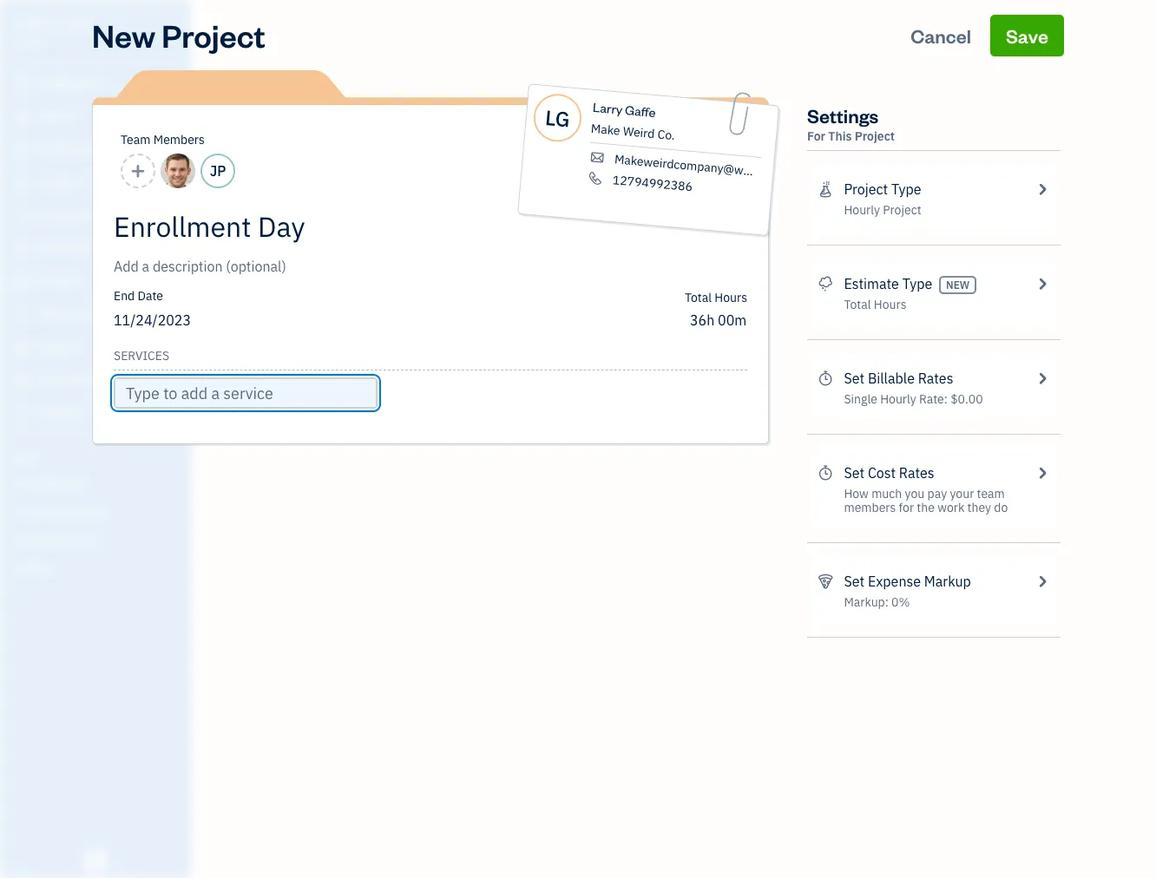 Task type: describe. For each thing, give the bounding box(es) containing it.
apps image
[[13, 450, 186, 464]]

project image
[[11, 274, 32, 291]]

owner
[[14, 35, 46, 48]]

turtle
[[14, 16, 64, 33]]

chart image
[[11, 373, 32, 390]]

chevronright image for estimate type
[[1035, 274, 1051, 294]]

weird
[[623, 123, 656, 142]]

settings for this project
[[808, 103, 896, 144]]

team
[[978, 486, 1006, 502]]

Project Name text field
[[114, 209, 591, 244]]

for
[[808, 129, 826, 144]]

$0.00
[[951, 392, 984, 407]]

settings image
[[13, 561, 186, 575]]

timer image
[[11, 307, 32, 324]]

do
[[995, 500, 1009, 516]]

estimates image
[[818, 274, 834, 294]]

expense
[[868, 573, 922, 591]]

settings
[[808, 103, 879, 128]]

how
[[845, 486, 869, 502]]

larry
[[593, 99, 624, 118]]

turtle inc owner
[[14, 16, 91, 48]]

estimate
[[845, 275, 900, 293]]

expenses image
[[818, 571, 834, 592]]

jp
[[210, 162, 226, 180]]

co.
[[657, 126, 676, 143]]

date
[[138, 288, 163, 304]]

team
[[121, 132, 151, 148]]

members
[[845, 500, 897, 516]]

set for set billable rates
[[845, 370, 865, 387]]

End date in  format text field
[[114, 312, 325, 329]]

1 horizontal spatial total
[[845, 297, 872, 313]]

make
[[591, 121, 621, 139]]

set cost rates
[[845, 465, 935, 482]]

client image
[[11, 109, 32, 126]]

new
[[92, 15, 156, 56]]

estimate image
[[11, 142, 32, 159]]

chevronright image for set cost rates
[[1035, 463, 1051, 484]]

the
[[917, 500, 935, 516]]

hourly project
[[845, 202, 922, 218]]

freshbooks image
[[82, 851, 109, 872]]

save
[[1007, 23, 1049, 48]]

pay
[[928, 486, 948, 502]]

bank connections image
[[13, 533, 186, 547]]

end date
[[114, 288, 163, 304]]

0 horizontal spatial total
[[685, 290, 712, 306]]

main element
[[0, 0, 235, 879]]

report image
[[11, 406, 32, 423]]

set billable rates
[[845, 370, 954, 387]]

your
[[951, 486, 975, 502]]

add team member image
[[130, 161, 146, 182]]

dashboard image
[[11, 76, 32, 93]]



Task type: vqa. For each thing, say whether or not it's contained in the screenshot.
the report.
no



Task type: locate. For each thing, give the bounding box(es) containing it.
much
[[872, 486, 903, 502]]

Hourly Budget text field
[[690, 312, 748, 329]]

work
[[938, 500, 965, 516]]

payment image
[[11, 208, 32, 225]]

larry gaffe make weird co.
[[591, 99, 676, 143]]

billable
[[868, 370, 915, 387]]

invoice image
[[11, 175, 32, 192]]

0 horizontal spatial hours
[[715, 290, 748, 306]]

set expense markup
[[845, 573, 972, 591]]

hourly
[[845, 202, 881, 218], [881, 392, 917, 407]]

save button
[[991, 15, 1065, 56]]

0 horizontal spatial total hours
[[685, 290, 748, 306]]

3 set from the top
[[845, 573, 865, 591]]

markup
[[925, 573, 972, 591]]

new
[[947, 279, 970, 292]]

:
[[945, 392, 948, 407]]

gaffe
[[625, 102, 657, 121]]

services
[[114, 348, 169, 364]]

cancel button
[[896, 15, 988, 56]]

0%
[[892, 595, 911, 611]]

0 vertical spatial set
[[845, 370, 865, 387]]

chevronright image for set expense markup
[[1035, 571, 1051, 592]]

hourly down project type
[[845, 202, 881, 218]]

hours down estimate type
[[874, 297, 907, 313]]

rates for set cost rates
[[900, 465, 935, 482]]

1 horizontal spatial total hours
[[845, 297, 907, 313]]

markup: 0%
[[845, 595, 911, 611]]

chevronright image
[[1035, 368, 1051, 389]]

0 vertical spatial rates
[[919, 370, 954, 387]]

set
[[845, 370, 865, 387], [845, 465, 865, 482], [845, 573, 865, 591]]

estimate type
[[845, 275, 933, 293]]

Project Description text field
[[114, 256, 591, 277]]

set up single
[[845, 370, 865, 387]]

1 chevronright image from the top
[[1035, 179, 1051, 200]]

1 vertical spatial rates
[[900, 465, 935, 482]]

project type
[[845, 181, 922, 198]]

hourly down set billable rates
[[881, 392, 917, 407]]

this
[[829, 129, 853, 144]]

2 vertical spatial set
[[845, 573, 865, 591]]

items and services image
[[13, 505, 186, 519]]

new project
[[92, 15, 266, 56]]

2 set from the top
[[845, 465, 865, 482]]

1 vertical spatial type
[[903, 275, 933, 293]]

rates up rate on the top right of the page
[[919, 370, 954, 387]]

project inside settings for this project
[[855, 129, 896, 144]]

total down estimate
[[845, 297, 872, 313]]

inc
[[67, 16, 91, 33]]

1 horizontal spatial hourly
[[881, 392, 917, 407]]

type for estimate type
[[903, 275, 933, 293]]

chevronright image
[[1035, 179, 1051, 200], [1035, 274, 1051, 294], [1035, 463, 1051, 484], [1035, 571, 1051, 592]]

timetracking image
[[818, 368, 834, 389]]

total hours up hourly budget text box
[[685, 290, 748, 306]]

team members
[[121, 132, 205, 148]]

how much you pay your team members for the work they do
[[845, 486, 1009, 516]]

set for set cost rates
[[845, 465, 865, 482]]

total
[[685, 290, 712, 306], [845, 297, 872, 313]]

total hours down estimate
[[845, 297, 907, 313]]

4 chevronright image from the top
[[1035, 571, 1051, 592]]

cancel
[[911, 23, 972, 48]]

type up 'hourly project' on the right of the page
[[892, 181, 922, 198]]

1 horizontal spatial hours
[[874, 297, 907, 313]]

hours
[[715, 290, 748, 306], [874, 297, 907, 313]]

rates up you at the bottom right
[[900, 465, 935, 482]]

single hourly rate : $0.00
[[845, 392, 984, 407]]

12794992386
[[612, 172, 694, 195]]

rates for set billable rates
[[919, 370, 954, 387]]

for
[[899, 500, 915, 516]]

markup:
[[845, 595, 889, 611]]

type
[[892, 181, 922, 198], [903, 275, 933, 293]]

phone image
[[587, 171, 605, 186]]

cost
[[868, 465, 896, 482]]

expense image
[[11, 241, 32, 258]]

you
[[906, 486, 925, 502]]

envelope image
[[588, 150, 607, 165]]

0 horizontal spatial hourly
[[845, 202, 881, 218]]

set for set expense markup
[[845, 573, 865, 591]]

rate
[[920, 392, 945, 407]]

rates
[[919, 370, 954, 387], [900, 465, 935, 482]]

type for project type
[[892, 181, 922, 198]]

set up markup:
[[845, 573, 865, 591]]

lg
[[544, 103, 571, 133]]

type left new
[[903, 275, 933, 293]]

chevronright image for project type
[[1035, 179, 1051, 200]]

project
[[162, 15, 266, 56], [855, 129, 896, 144], [845, 181, 889, 198], [883, 202, 922, 218]]

makeweirdcompany@weird.co
[[614, 151, 782, 181]]

they
[[968, 500, 992, 516]]

Type to add a service text field
[[116, 380, 376, 407]]

money image
[[11, 340, 32, 357]]

timetracking image
[[818, 463, 834, 484]]

single
[[845, 392, 878, 407]]

0 vertical spatial type
[[892, 181, 922, 198]]

projects image
[[818, 179, 834, 200]]

total hours
[[685, 290, 748, 306], [845, 297, 907, 313]]

members
[[154, 132, 205, 148]]

1 vertical spatial set
[[845, 465, 865, 482]]

1 set from the top
[[845, 370, 865, 387]]

total up hourly budget text box
[[685, 290, 712, 306]]

0 vertical spatial hourly
[[845, 202, 881, 218]]

1 vertical spatial hourly
[[881, 392, 917, 407]]

team members image
[[13, 478, 186, 492]]

end
[[114, 288, 135, 304]]

set up 'how' on the bottom right of the page
[[845, 465, 865, 482]]

3 chevronright image from the top
[[1035, 463, 1051, 484]]

hours up hourly budget text box
[[715, 290, 748, 306]]

2 chevronright image from the top
[[1035, 274, 1051, 294]]



